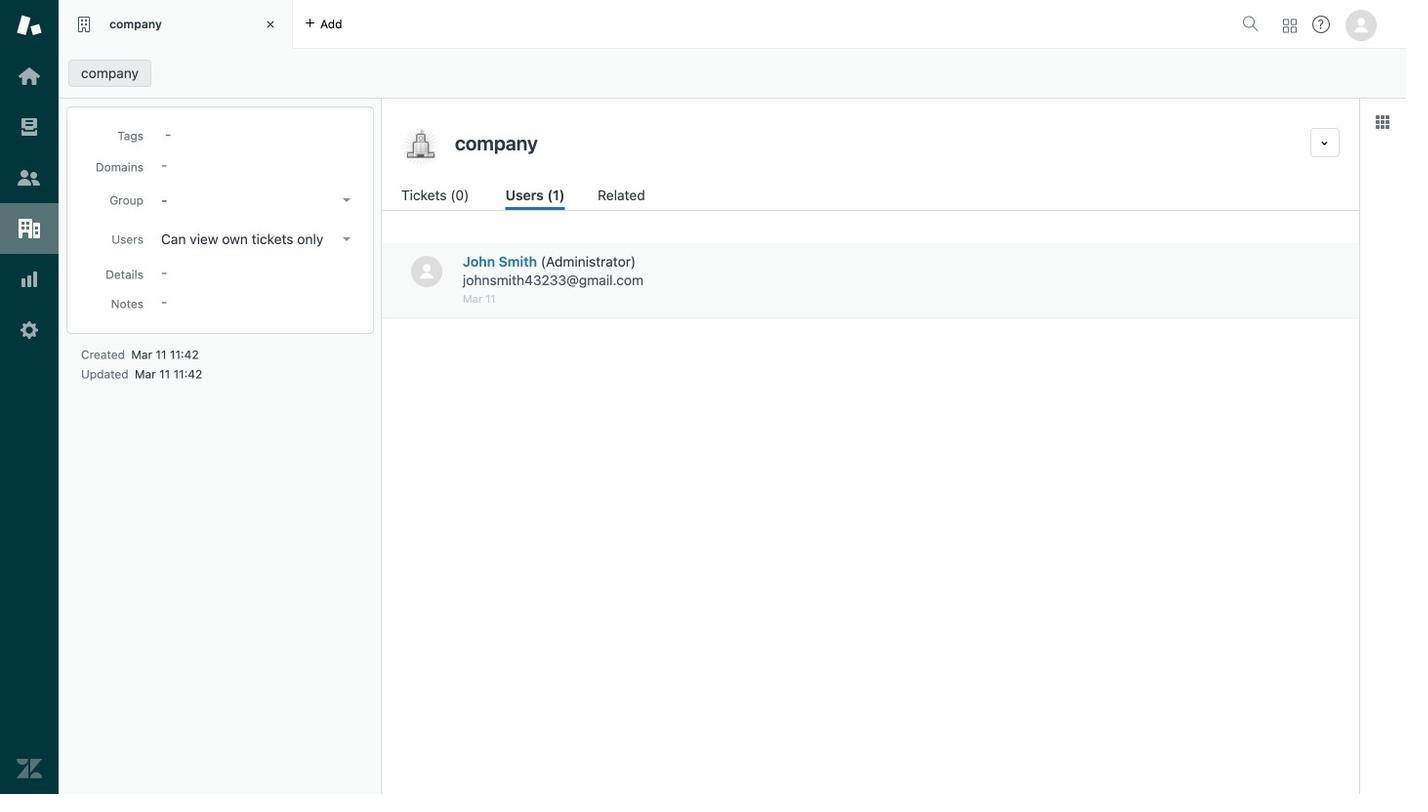 Task type: locate. For each thing, give the bounding box(es) containing it.
0 vertical spatial arrow down image
[[343, 198, 351, 202]]

tab
[[59, 0, 293, 49]]

reporting image
[[17, 267, 42, 292]]

arrow down image
[[343, 198, 351, 202], [343, 237, 351, 241]]

main element
[[0, 0, 59, 794]]

1 vertical spatial arrow down image
[[343, 237, 351, 241]]

get help image
[[1313, 16, 1331, 33]]

zendesk image
[[17, 756, 42, 782]]

secondary element
[[59, 54, 1407, 93]]

1 arrow down image from the top
[[343, 198, 351, 202]]

zendesk support image
[[17, 13, 42, 38]]

None text field
[[449, 128, 1303, 157]]

apps image
[[1376, 114, 1391, 130]]

get started image
[[17, 64, 42, 89]]



Task type: describe. For each thing, give the bounding box(es) containing it.
zendesk products image
[[1284, 19, 1298, 33]]

views image
[[17, 114, 42, 140]]

2 arrow down image from the top
[[343, 237, 351, 241]]

- field
[[157, 123, 359, 145]]

tabs tab list
[[59, 0, 1235, 49]]

admin image
[[17, 318, 42, 343]]

close image
[[261, 15, 280, 34]]

icon_org image
[[402, 128, 441, 167]]

organizations image
[[17, 216, 42, 241]]

customers image
[[17, 165, 42, 191]]



Task type: vqa. For each thing, say whether or not it's contained in the screenshot.
ROW
no



